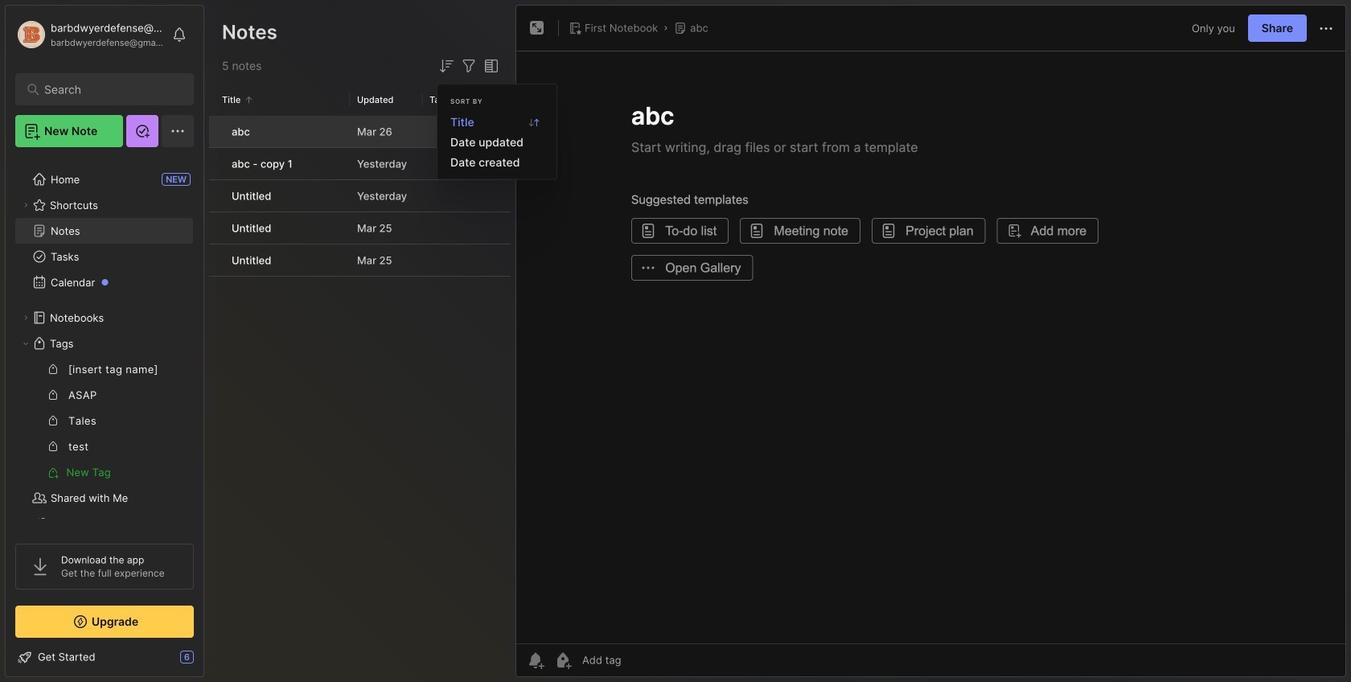 Task type: locate. For each thing, give the bounding box(es) containing it.
click to collapse image
[[203, 652, 215, 672]]

Note Editor text field
[[516, 51, 1346, 643]]

Sort options field
[[437, 56, 456, 76]]

Help and Learning task checklist field
[[6, 644, 204, 670]]

Add tag field
[[581, 653, 701, 667]]

group inside tree
[[15, 356, 193, 485]]

group
[[15, 356, 193, 485]]

More actions field
[[1317, 18, 1336, 38]]

cell
[[209, 116, 222, 147], [209, 148, 222, 179], [209, 180, 222, 212], [209, 212, 222, 244], [209, 245, 222, 276]]

more actions image
[[1317, 19, 1336, 38]]

row group
[[209, 116, 511, 278]]

tree
[[6, 157, 204, 572]]

note window element
[[516, 5, 1346, 681]]

1 cell from the top
[[209, 116, 222, 147]]

None search field
[[44, 80, 173, 99]]

add tag image
[[553, 651, 573, 670]]

add a reminder image
[[526, 651, 545, 670]]

Account field
[[15, 19, 164, 51]]

add filters image
[[459, 56, 479, 76]]

none search field inside main element
[[44, 80, 173, 99]]

Add filters field
[[459, 56, 479, 76]]



Task type: describe. For each thing, give the bounding box(es) containing it.
expand note image
[[528, 19, 547, 38]]

main element
[[0, 0, 209, 682]]

dropdown list menu
[[438, 112, 557, 173]]

tree inside main element
[[6, 157, 204, 572]]

4 cell from the top
[[209, 212, 222, 244]]

expand notebooks image
[[21, 313, 31, 323]]

expand tags image
[[21, 339, 31, 348]]

Search text field
[[44, 82, 173, 97]]

5 cell from the top
[[209, 245, 222, 276]]

3 cell from the top
[[209, 180, 222, 212]]

View options field
[[479, 56, 501, 76]]

2 cell from the top
[[209, 148, 222, 179]]



Task type: vqa. For each thing, say whether or not it's contained in the screenshot.
Superscript Icon
no



